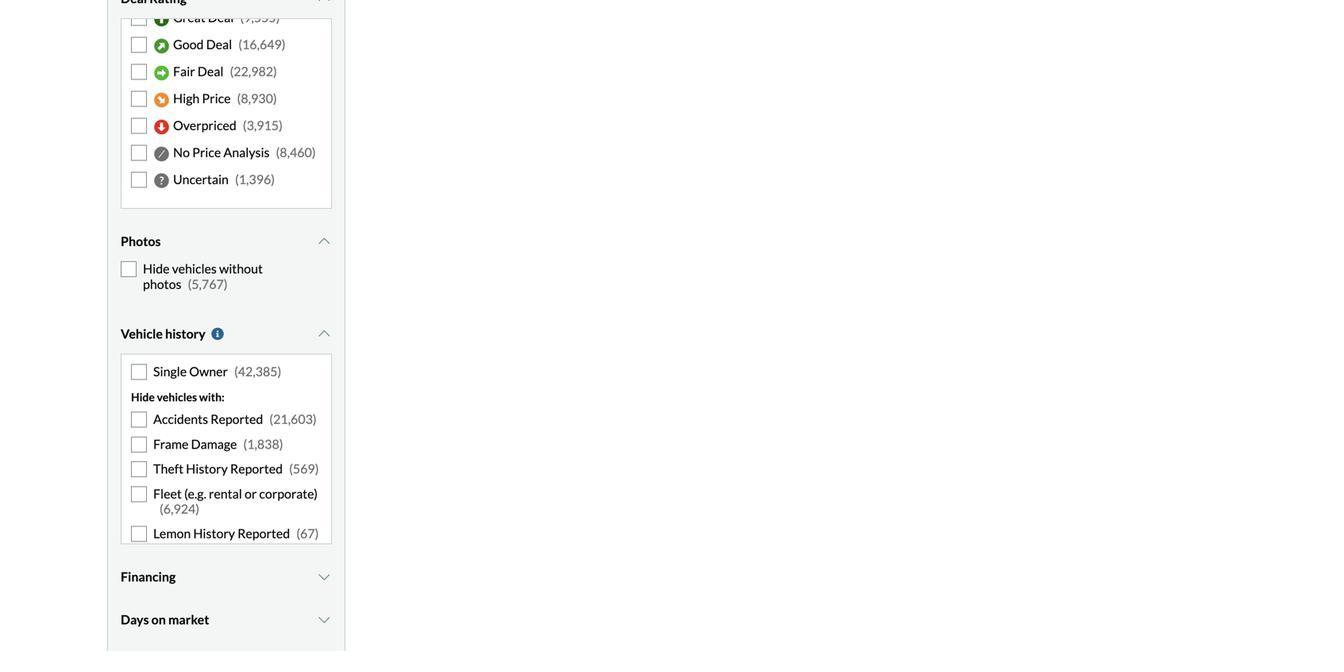 Task type: vqa. For each thing, say whether or not it's contained in the screenshot.
the top Price
yes



Task type: describe. For each thing, give the bounding box(es) containing it.
(1,396)
[[235, 171, 275, 187]]

without
[[219, 261, 263, 276]]

history for theft
[[186, 461, 228, 477]]

vehicle
[[121, 326, 163, 342]]

good
[[173, 37, 204, 52]]

uncertain (1,396)
[[173, 171, 275, 187]]

deal for good deal
[[206, 37, 232, 52]]

hide vehicles without photos
[[143, 261, 263, 292]]

no price analysis (8,460)
[[173, 144, 316, 160]]

overpriced (3,915)
[[173, 117, 283, 133]]

(16,649)
[[238, 37, 286, 52]]

corporate)
[[259, 486, 318, 501]]

single
[[153, 364, 187, 379]]

rental
[[209, 486, 242, 501]]

lemon
[[153, 526, 191, 541]]

photos button
[[121, 222, 332, 261]]

analysis
[[223, 144, 270, 160]]

deal for fair deal
[[198, 64, 224, 79]]

history
[[165, 326, 206, 342]]

(6,924)
[[160, 501, 199, 517]]

chevron down image for financing
[[316, 571, 332, 583]]

accidents reported (21,603)
[[153, 412, 317, 427]]

0 vertical spatial reported
[[211, 412, 263, 427]]

(e.g.
[[184, 486, 206, 501]]

theft history reported (569)
[[153, 461, 319, 477]]

hide vehicles with:
[[131, 391, 225, 404]]

frame damage (1,838)
[[153, 436, 283, 452]]

high
[[173, 91, 200, 106]]

1 chevron down image from the top
[[316, 0, 332, 5]]

great
[[173, 10, 205, 25]]

accidents
[[153, 412, 208, 427]]

fleet
[[153, 486, 182, 501]]

theft
[[153, 461, 184, 477]]

good deal (16,649)
[[173, 37, 286, 52]]

chevron down image for days on market
[[316, 614, 332, 626]]

(22,982)
[[230, 64, 277, 79]]

history for lemon
[[193, 526, 235, 541]]

days
[[121, 612, 149, 627]]

owner
[[189, 364, 228, 379]]

no
[[173, 144, 190, 160]]

on
[[151, 612, 166, 627]]

reported for lemon history reported
[[238, 526, 290, 541]]

uncertain
[[173, 171, 229, 187]]

reported for theft history reported
[[230, 461, 283, 477]]

(21,603)
[[270, 412, 317, 427]]

fair
[[173, 64, 195, 79]]

(1,838)
[[243, 436, 283, 452]]



Task type: locate. For each thing, give the bounding box(es) containing it.
lemon history reported (67)
[[153, 526, 319, 541]]

1 vertical spatial reported
[[230, 461, 283, 477]]

fleet (e.g. rental or corporate) (6,924)
[[153, 486, 318, 517]]

vehicle history button
[[121, 314, 332, 354]]

price right no
[[192, 144, 221, 160]]

0 vertical spatial chevron down image
[[316, 328, 332, 340]]

2 vertical spatial chevron down image
[[316, 614, 332, 626]]

(9,555)
[[240, 10, 280, 25]]

chevron down image inside photos dropdown button
[[316, 235, 332, 248]]

high price (8,930)
[[173, 91, 277, 106]]

1 vertical spatial vehicles
[[157, 391, 197, 404]]

great deal (9,555)
[[173, 10, 280, 25]]

fair deal (22,982)
[[173, 64, 277, 79]]

0 vertical spatial deal
[[208, 10, 234, 25]]

(67)
[[296, 526, 319, 541]]

vehicles for without
[[172, 261, 217, 276]]

reported down or
[[238, 526, 290, 541]]

price for no
[[192, 144, 221, 160]]

(8,460)
[[276, 144, 316, 160]]

vehicles inside the hide vehicles without photos
[[172, 261, 217, 276]]

(3,915)
[[243, 117, 283, 133]]

vehicle history
[[121, 326, 206, 342]]

reported up frame damage (1,838)
[[211, 412, 263, 427]]

0 vertical spatial hide
[[143, 261, 170, 276]]

market
[[168, 612, 209, 627]]

deal
[[208, 10, 234, 25], [206, 37, 232, 52], [198, 64, 224, 79]]

hide
[[143, 261, 170, 276], [131, 391, 155, 404]]

damage
[[191, 436, 237, 452]]

vehicles left without
[[172, 261, 217, 276]]

2 vertical spatial reported
[[238, 526, 290, 541]]

photos
[[143, 276, 181, 292]]

vehicles for with:
[[157, 391, 197, 404]]

0 vertical spatial vehicles
[[172, 261, 217, 276]]

with:
[[199, 391, 225, 404]]

1 vertical spatial chevron down image
[[316, 235, 332, 248]]

0 vertical spatial history
[[186, 461, 228, 477]]

1 vertical spatial deal
[[206, 37, 232, 52]]

hide for hide vehicles without photos
[[143, 261, 170, 276]]

hide for hide vehicles with:
[[131, 391, 155, 404]]

reported up or
[[230, 461, 283, 477]]

2 vertical spatial deal
[[198, 64, 224, 79]]

0 vertical spatial price
[[202, 91, 231, 106]]

1 vertical spatial hide
[[131, 391, 155, 404]]

chevron down image inside financing dropdown button
[[316, 571, 332, 583]]

overpriced
[[173, 117, 237, 133]]

info circle image
[[210, 328, 225, 340]]

financing button
[[121, 557, 332, 597]]

1 vertical spatial chevron down image
[[316, 571, 332, 583]]

hide inside the hide vehicles without photos
[[143, 261, 170, 276]]

vehicles
[[172, 261, 217, 276], [157, 391, 197, 404]]

hide down photos on the top
[[143, 261, 170, 276]]

(8,930)
[[237, 91, 277, 106]]

2 chevron down image from the top
[[316, 235, 332, 248]]

2 chevron down image from the top
[[316, 571, 332, 583]]

1 vertical spatial price
[[192, 144, 221, 160]]

history
[[186, 461, 228, 477], [193, 526, 235, 541]]

1 chevron down image from the top
[[316, 328, 332, 340]]

days on market button
[[121, 600, 332, 640]]

(569)
[[289, 461, 319, 477]]

vehicles up accidents
[[157, 391, 197, 404]]

single owner (42,385)
[[153, 364, 281, 379]]

days on market
[[121, 612, 209, 627]]

chevron down image inside the days on market dropdown button
[[316, 614, 332, 626]]

photos
[[121, 234, 161, 249]]

frame
[[153, 436, 189, 452]]

deal for great deal
[[208, 10, 234, 25]]

history down fleet (e.g. rental or corporate) (6,924)
[[193, 526, 235, 541]]

deal up fair deal (22,982)
[[206, 37, 232, 52]]

hide down single
[[131, 391, 155, 404]]

or
[[245, 486, 257, 501]]

deal right the fair
[[198, 64, 224, 79]]

0 vertical spatial chevron down image
[[316, 0, 332, 5]]

reported
[[211, 412, 263, 427], [230, 461, 283, 477], [238, 526, 290, 541]]

(42,385)
[[234, 364, 281, 379]]

price
[[202, 91, 231, 106], [192, 144, 221, 160]]

chevron down image inside vehicle history 'dropdown button'
[[316, 328, 332, 340]]

(5,767)
[[188, 276, 228, 292]]

price for high
[[202, 91, 231, 106]]

1 vertical spatial history
[[193, 526, 235, 541]]

3 chevron down image from the top
[[316, 614, 332, 626]]

chevron down image
[[316, 328, 332, 340], [316, 571, 332, 583], [316, 614, 332, 626]]

price down fair deal (22,982)
[[202, 91, 231, 106]]

history down damage
[[186, 461, 228, 477]]

chevron down image
[[316, 0, 332, 5], [316, 235, 332, 248]]

deal up the good deal (16,649)
[[208, 10, 234, 25]]

financing
[[121, 569, 176, 585]]



